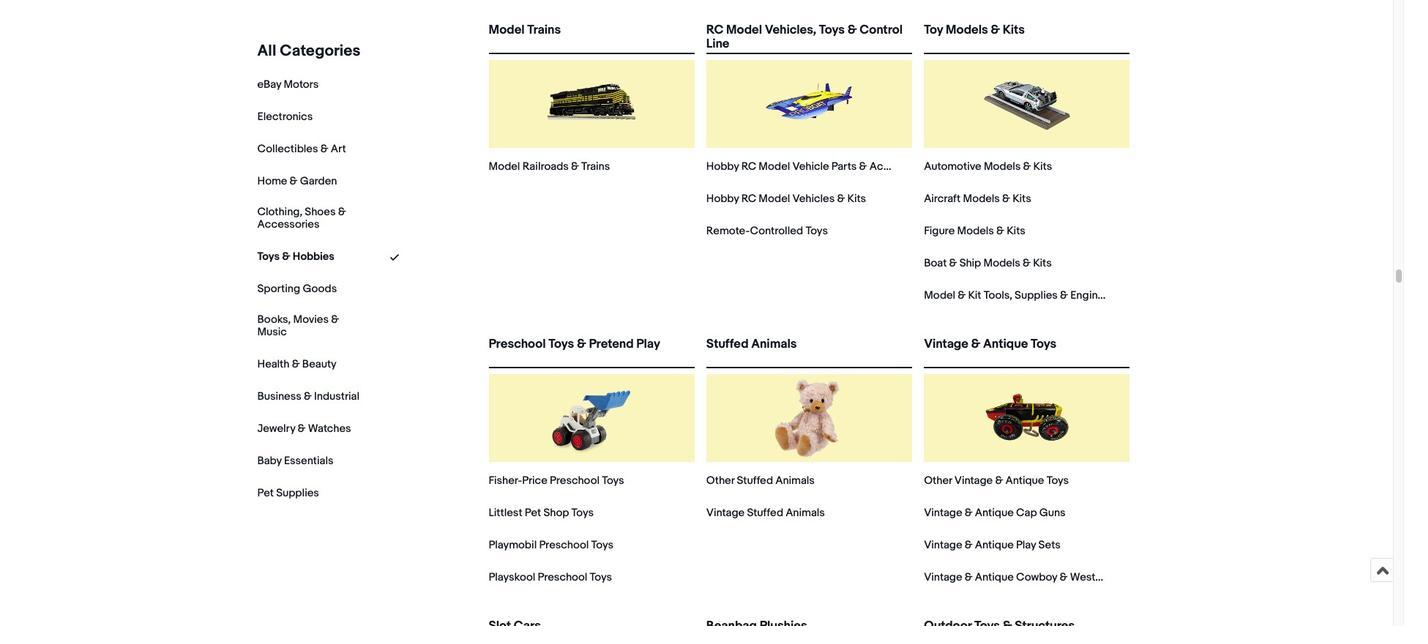 Task type: locate. For each thing, give the bounding box(es) containing it.
other
[[707, 474, 735, 488], [924, 474, 953, 488]]

stuffed for other
[[737, 474, 773, 488]]

jewelry
[[257, 422, 295, 436]]

& inside rc model vehicles, toys & control line
[[848, 23, 857, 37]]

& up model & kit tools, supplies & engines link
[[1023, 256, 1031, 270]]

0 horizontal spatial trains
[[528, 23, 561, 37]]

antique down vintage & antique play sets 'link'
[[975, 571, 1014, 584]]

boat & ship models & kits
[[924, 256, 1052, 270]]

toys
[[819, 23, 845, 37], [806, 224, 828, 238], [257, 250, 280, 264], [549, 337, 574, 352], [1031, 337, 1057, 352], [602, 474, 624, 488], [1047, 474, 1069, 488], [572, 506, 594, 520], [591, 538, 614, 552], [590, 571, 612, 584], [1114, 571, 1137, 584]]

1 vertical spatial animals
[[776, 474, 815, 488]]

books,
[[257, 313, 291, 327]]

western
[[1071, 571, 1112, 584]]

controlled
[[750, 224, 804, 238]]

& left control at the right top of page
[[848, 23, 857, 37]]

toys right 'vehicles,'
[[819, 23, 845, 37]]

pet supplies link
[[257, 486, 319, 500]]

models right toy on the top right of the page
[[946, 23, 988, 37]]

1 vertical spatial pet
[[525, 506, 541, 520]]

other for vintage & antique toys
[[924, 474, 953, 488]]

models down the automotive models & kits link
[[963, 192, 1000, 206]]

models down aircraft models & kits
[[958, 224, 995, 238]]

0 horizontal spatial other
[[707, 474, 735, 488]]

& left ship
[[950, 256, 958, 270]]

2 vertical spatial rc
[[742, 192, 757, 206]]

toys down model & kit tools, supplies & engines
[[1031, 337, 1057, 352]]

kits for toy models & kits
[[1003, 23, 1025, 37]]

collectibles
[[257, 142, 318, 156]]

all categories
[[257, 42, 361, 61]]

accessories inside the clothing, shoes & accessories
[[257, 217, 320, 231]]

0 horizontal spatial accessories
[[257, 217, 320, 231]]

& inside "link"
[[991, 23, 1001, 37]]

0 vertical spatial accessories
[[870, 160, 932, 174]]

preschool toys & pretend play
[[489, 337, 661, 352]]

model inside rc model vehicles, toys & control line
[[727, 23, 762, 37]]

1 horizontal spatial other
[[924, 474, 953, 488]]

1 horizontal spatial supplies
[[1015, 289, 1058, 302]]

2 other from the left
[[924, 474, 953, 488]]

0 horizontal spatial pet
[[257, 486, 274, 500]]

vintage for vintage & antique cowboy & western toys
[[924, 571, 963, 584]]

1 horizontal spatial pet
[[525, 506, 541, 520]]

0 vertical spatial stuffed
[[707, 337, 749, 352]]

1 horizontal spatial play
[[1017, 538, 1037, 552]]

vintage for vintage & antique toys
[[924, 337, 969, 352]]

vehicle
[[793, 160, 830, 174]]

&
[[848, 23, 857, 37], [991, 23, 1001, 37], [321, 142, 329, 156], [571, 160, 579, 174], [860, 160, 868, 174], [1024, 160, 1032, 174], [290, 174, 298, 188], [837, 192, 845, 206], [1003, 192, 1011, 206], [338, 205, 346, 219], [997, 224, 1005, 238], [282, 250, 290, 264], [950, 256, 958, 270], [1023, 256, 1031, 270], [958, 289, 966, 302], [1061, 289, 1069, 302], [331, 313, 339, 327], [577, 337, 587, 352], [972, 337, 981, 352], [292, 357, 300, 371], [304, 389, 312, 403], [298, 422, 306, 436], [996, 474, 1004, 488], [965, 506, 973, 520], [965, 538, 973, 552], [965, 571, 973, 584], [1060, 571, 1068, 584]]

toy models & kits image
[[984, 60, 1071, 148]]

business
[[257, 389, 302, 403]]

ship
[[960, 256, 982, 270]]

littlest pet shop toys
[[489, 506, 594, 520]]

0 vertical spatial hobby
[[707, 160, 739, 174]]

hobby for hobby rc model vehicles & kits
[[707, 192, 739, 206]]

models
[[946, 23, 988, 37], [984, 160, 1021, 174], [963, 192, 1000, 206], [958, 224, 995, 238], [984, 256, 1021, 270]]

antique for cowboy
[[975, 571, 1014, 584]]

beauty
[[302, 357, 337, 371]]

vintage down other stuffed animals
[[707, 506, 745, 520]]

1 horizontal spatial trains
[[582, 160, 610, 174]]

models for automotive
[[984, 160, 1021, 174]]

antique left 'cap'
[[975, 506, 1014, 520]]

sets
[[1039, 538, 1061, 552]]

rc
[[707, 23, 724, 37], [742, 160, 757, 174], [742, 192, 757, 206]]

1 vertical spatial stuffed
[[737, 474, 773, 488]]

& up aircraft models & kits
[[1024, 160, 1032, 174]]

playskool preschool toys
[[489, 571, 612, 584]]

antique for cap
[[975, 506, 1014, 520]]

vintage
[[924, 337, 969, 352], [955, 474, 993, 488], [707, 506, 745, 520], [924, 506, 963, 520], [924, 538, 963, 552], [924, 571, 963, 584]]

model trains
[[489, 23, 561, 37]]

play
[[637, 337, 661, 352], [1017, 538, 1037, 552]]

vintage up vintage & antique play sets
[[924, 506, 963, 520]]

& up vintage & antique cap guns
[[996, 474, 1004, 488]]

supplies right the tools,
[[1015, 289, 1058, 302]]

& right toy on the top right of the page
[[991, 23, 1001, 37]]

kits inside "link"
[[1003, 23, 1025, 37]]

pet
[[257, 486, 274, 500], [525, 506, 541, 520]]

accessories up aircraft
[[870, 160, 932, 174]]

business & industrial link
[[257, 389, 360, 403]]

vintage & antique cap guns link
[[924, 506, 1066, 520]]

& right "railroads"
[[571, 160, 579, 174]]

model & kit tools, supplies & engines link
[[924, 289, 1110, 302]]

aircraft models & kits
[[924, 192, 1032, 206]]

animals
[[752, 337, 797, 352], [776, 474, 815, 488], [786, 506, 825, 520]]

& left engines
[[1061, 289, 1069, 302]]

0 vertical spatial play
[[637, 337, 661, 352]]

toys right the western
[[1114, 571, 1137, 584]]

collectibles & art link
[[257, 142, 346, 156]]

1 vertical spatial play
[[1017, 538, 1037, 552]]

0 vertical spatial rc
[[707, 23, 724, 37]]

1 vertical spatial trains
[[582, 160, 610, 174]]

hobby rc model vehicles & kits link
[[707, 192, 867, 206]]

2 vertical spatial stuffed
[[747, 506, 784, 520]]

toys right shop
[[572, 506, 594, 520]]

railroads
[[523, 160, 569, 174]]

essentials
[[284, 454, 334, 468]]

accessories up toys & hobbies
[[257, 217, 320, 231]]

2 hobby from the top
[[707, 192, 739, 206]]

models for aircraft
[[963, 192, 1000, 206]]

vintage & antique toys image
[[984, 374, 1071, 462]]

play left sets
[[1017, 538, 1037, 552]]

vintage & antique toys
[[924, 337, 1057, 352]]

shop
[[544, 506, 569, 520]]

1 horizontal spatial accessories
[[870, 160, 932, 174]]

business & industrial
[[257, 389, 360, 403]]

cowboy
[[1017, 571, 1058, 584]]

1 hobby from the top
[[707, 160, 739, 174]]

garden
[[300, 174, 337, 188]]

1 vertical spatial hobby
[[707, 192, 739, 206]]

0 vertical spatial animals
[[752, 337, 797, 352]]

remote-controlled toys link
[[707, 224, 828, 238]]

& right jewelry
[[298, 422, 306, 436]]

other up vintage & antique cap guns link
[[924, 474, 953, 488]]

sporting
[[257, 282, 300, 296]]

animals for other stuffed animals
[[776, 474, 815, 488]]

0 vertical spatial pet
[[257, 486, 274, 500]]

playskool preschool toys link
[[489, 571, 612, 584]]

other up vintage stuffed animals link
[[707, 474, 735, 488]]

0 horizontal spatial play
[[637, 337, 661, 352]]

pet supplies
[[257, 486, 319, 500]]

0 vertical spatial trains
[[528, 23, 561, 37]]

home & garden
[[257, 174, 337, 188]]

stuffed
[[707, 337, 749, 352], [737, 474, 773, 488], [747, 506, 784, 520]]

& right shoes
[[338, 205, 346, 219]]

models inside "link"
[[946, 23, 988, 37]]

play right the pretend
[[637, 337, 661, 352]]

vintage for vintage stuffed animals
[[707, 506, 745, 520]]

rc model vehicles, toys & control line image
[[766, 60, 854, 148]]

antique down the tools,
[[984, 337, 1029, 352]]

hobby for hobby rc model vehicle parts & accessories
[[707, 160, 739, 174]]

remote-controlled toys
[[707, 224, 828, 238]]

vintage down kit at right top
[[924, 337, 969, 352]]

1 vertical spatial accessories
[[257, 217, 320, 231]]

1 other from the left
[[707, 474, 735, 488]]

antique down vintage & antique cap guns
[[975, 538, 1014, 552]]

vintage down vintage & antique cap guns link
[[924, 538, 963, 552]]

parts
[[832, 160, 857, 174]]

& down vintage & antique play sets 'link'
[[965, 571, 973, 584]]

0 horizontal spatial supplies
[[276, 486, 319, 500]]

home
[[257, 174, 287, 188]]

vintage & antique play sets
[[924, 538, 1061, 552]]

hobby rc model vehicle parts & accessories link
[[707, 160, 932, 174]]

sporting goods link
[[257, 282, 337, 296]]

kit
[[969, 289, 982, 302]]

vehicles,
[[765, 23, 817, 37]]

animals for vintage stuffed animals
[[786, 506, 825, 520]]

vintage down vintage & antique play sets 'link'
[[924, 571, 963, 584]]

other vintage & antique toys link
[[924, 474, 1069, 488]]

toys down vehicles
[[806, 224, 828, 238]]

motors
[[284, 78, 319, 92]]

pet down baby
[[257, 486, 274, 500]]

vintage & antique cowboy & western toys link
[[924, 571, 1137, 584]]

1 vertical spatial rc
[[742, 160, 757, 174]]

all
[[257, 42, 277, 61]]

& right home
[[290, 174, 298, 188]]

vintage stuffed animals
[[707, 506, 825, 520]]

supplies
[[1015, 289, 1058, 302], [276, 486, 319, 500]]

2 vertical spatial animals
[[786, 506, 825, 520]]

guns
[[1040, 506, 1066, 520]]

accessories
[[870, 160, 932, 174], [257, 217, 320, 231]]

supplies down baby essentials
[[276, 486, 319, 500]]

& right movies
[[331, 313, 339, 327]]

models up aircraft models & kits
[[984, 160, 1021, 174]]

playmobil preschool toys
[[489, 538, 614, 552]]

pet left shop
[[525, 506, 541, 520]]

littlest pet shop toys link
[[489, 506, 594, 520]]



Task type: describe. For each thing, give the bounding box(es) containing it.
hobby rc model vehicles & kits
[[707, 192, 867, 206]]

ebay motors
[[257, 78, 319, 92]]

jewelry & watches
[[257, 422, 351, 436]]

antique for toys
[[984, 337, 1029, 352]]

models right ship
[[984, 256, 1021, 270]]

antique up 'cap'
[[1006, 474, 1045, 488]]

playskool
[[489, 571, 536, 584]]

playmobil
[[489, 538, 537, 552]]

& inside "books, movies & music"
[[331, 313, 339, 327]]

rc for hobby rc model vehicles & kits
[[742, 192, 757, 206]]

health
[[257, 357, 290, 371]]

watches
[[308, 422, 351, 436]]

& right parts
[[860, 160, 868, 174]]

trains inside model trains "link"
[[528, 23, 561, 37]]

& right cowboy
[[1060, 571, 1068, 584]]

kits for figure models & kits
[[1007, 224, 1026, 238]]

baby essentials
[[257, 454, 334, 468]]

models for figure
[[958, 224, 995, 238]]

boat
[[924, 256, 947, 270]]

stuffed animals image
[[766, 374, 854, 462]]

toys down preschool toys & pretend play image
[[602, 474, 624, 488]]

antique for play
[[975, 538, 1014, 552]]

jewelry & watches link
[[257, 422, 351, 436]]

fisher-price preschool toys
[[489, 474, 624, 488]]

preschool toys & pretend play link
[[489, 337, 695, 364]]

preschool toys & pretend play image
[[548, 374, 636, 462]]

preschool inside the preschool toys & pretend play link
[[489, 337, 546, 352]]

control
[[860, 23, 903, 37]]

& left hobbies
[[282, 250, 290, 264]]

model railroads & trains link
[[489, 160, 610, 174]]

toys up playskool preschool toys
[[591, 538, 614, 552]]

line
[[707, 37, 730, 51]]

toys up guns
[[1047, 474, 1069, 488]]

other stuffed animals link
[[707, 474, 815, 488]]

clothing,
[[257, 205, 303, 219]]

& left the pretend
[[577, 337, 587, 352]]

& up boat & ship models & kits link
[[997, 224, 1005, 238]]

goods
[[303, 282, 337, 296]]

art
[[331, 142, 346, 156]]

movies
[[293, 313, 329, 327]]

hobby rc model vehicle parts & accessories
[[707, 160, 932, 174]]

sporting goods
[[257, 282, 337, 296]]

1 vertical spatial supplies
[[276, 486, 319, 500]]

health & beauty
[[257, 357, 337, 371]]

other vintage & antique toys
[[924, 474, 1069, 488]]

model railroads & trains
[[489, 160, 610, 174]]

toy models & kits link
[[924, 23, 1130, 50]]

vintage for vintage & antique cap guns
[[924, 506, 963, 520]]

music
[[257, 325, 287, 339]]

ebay motors link
[[257, 78, 319, 92]]

collectibles & art
[[257, 142, 346, 156]]

& inside the clothing, shoes & accessories
[[338, 205, 346, 219]]

books, movies & music link
[[257, 313, 360, 339]]

vintage up vintage & antique cap guns
[[955, 474, 993, 488]]

baby
[[257, 454, 282, 468]]

other for stuffed animals
[[707, 474, 735, 488]]

0 vertical spatial supplies
[[1015, 289, 1058, 302]]

toys inside rc model vehicles, toys & control line
[[819, 23, 845, 37]]

rc inside rc model vehicles, toys & control line
[[707, 23, 724, 37]]

model trains image
[[548, 60, 636, 148]]

& right vehicles
[[837, 192, 845, 206]]

rc model vehicles, toys & control line
[[707, 23, 903, 51]]

ebay
[[257, 78, 281, 92]]

categories
[[280, 42, 361, 61]]

automotive models & kits
[[924, 160, 1053, 174]]

toy
[[924, 23, 944, 37]]

toy models & kits
[[924, 23, 1025, 37]]

vintage & antique cowboy & western toys
[[924, 571, 1137, 584]]

health & beauty link
[[257, 357, 337, 371]]

vintage & antique play sets link
[[924, 538, 1061, 552]]

vintage & antique cap guns
[[924, 506, 1066, 520]]

industrial
[[314, 389, 360, 403]]

model inside model trains "link"
[[489, 23, 525, 37]]

& up vintage & antique play sets
[[965, 506, 973, 520]]

fisher-
[[489, 474, 522, 488]]

toys & hobbies
[[257, 250, 335, 264]]

automotive models & kits link
[[924, 160, 1053, 174]]

toys up sporting
[[257, 250, 280, 264]]

toys & hobbies link
[[257, 250, 335, 264]]

figure models & kits link
[[924, 224, 1026, 238]]

& left art
[[321, 142, 329, 156]]

electronics
[[257, 110, 313, 124]]

electronics link
[[257, 110, 313, 124]]

pretend
[[589, 337, 634, 352]]

figure models & kits
[[924, 224, 1026, 238]]

kits for aircraft models & kits
[[1013, 192, 1032, 206]]

figure
[[924, 224, 955, 238]]

& left kit at right top
[[958, 289, 966, 302]]

stuffed animals link
[[707, 337, 913, 364]]

& down vintage & antique cap guns
[[965, 538, 973, 552]]

model trains link
[[489, 23, 695, 50]]

hobbies
[[293, 250, 335, 264]]

clothing, shoes & accessories link
[[257, 205, 360, 231]]

stuffed for vintage
[[747, 506, 784, 520]]

stuffed animals
[[707, 337, 797, 352]]

& right health
[[292, 357, 300, 371]]

& right business
[[304, 389, 312, 403]]

home & garden link
[[257, 174, 337, 188]]

rc model vehicles, toys & control line link
[[707, 23, 913, 51]]

& down the automotive models & kits link
[[1003, 192, 1011, 206]]

fisher-price preschool toys link
[[489, 474, 624, 488]]

vehicles
[[793, 192, 835, 206]]

aircraft
[[924, 192, 961, 206]]

toys down playmobil preschool toys link
[[590, 571, 612, 584]]

& down kit at right top
[[972, 337, 981, 352]]

boat & ship models & kits link
[[924, 256, 1052, 270]]

clothing, shoes & accessories
[[257, 205, 346, 231]]

rc for hobby rc model vehicle parts & accessories
[[742, 160, 757, 174]]

vintage for vintage & antique play sets
[[924, 538, 963, 552]]

cap
[[1017, 506, 1037, 520]]

vintage & antique toys link
[[924, 337, 1130, 364]]

models for toy
[[946, 23, 988, 37]]

shoes
[[305, 205, 336, 219]]

kits for automotive models & kits
[[1034, 160, 1053, 174]]

tools,
[[984, 289, 1013, 302]]

toys left the pretend
[[549, 337, 574, 352]]

engines
[[1071, 289, 1110, 302]]



Task type: vqa. For each thing, say whether or not it's contained in the screenshot.
third With from right
no



